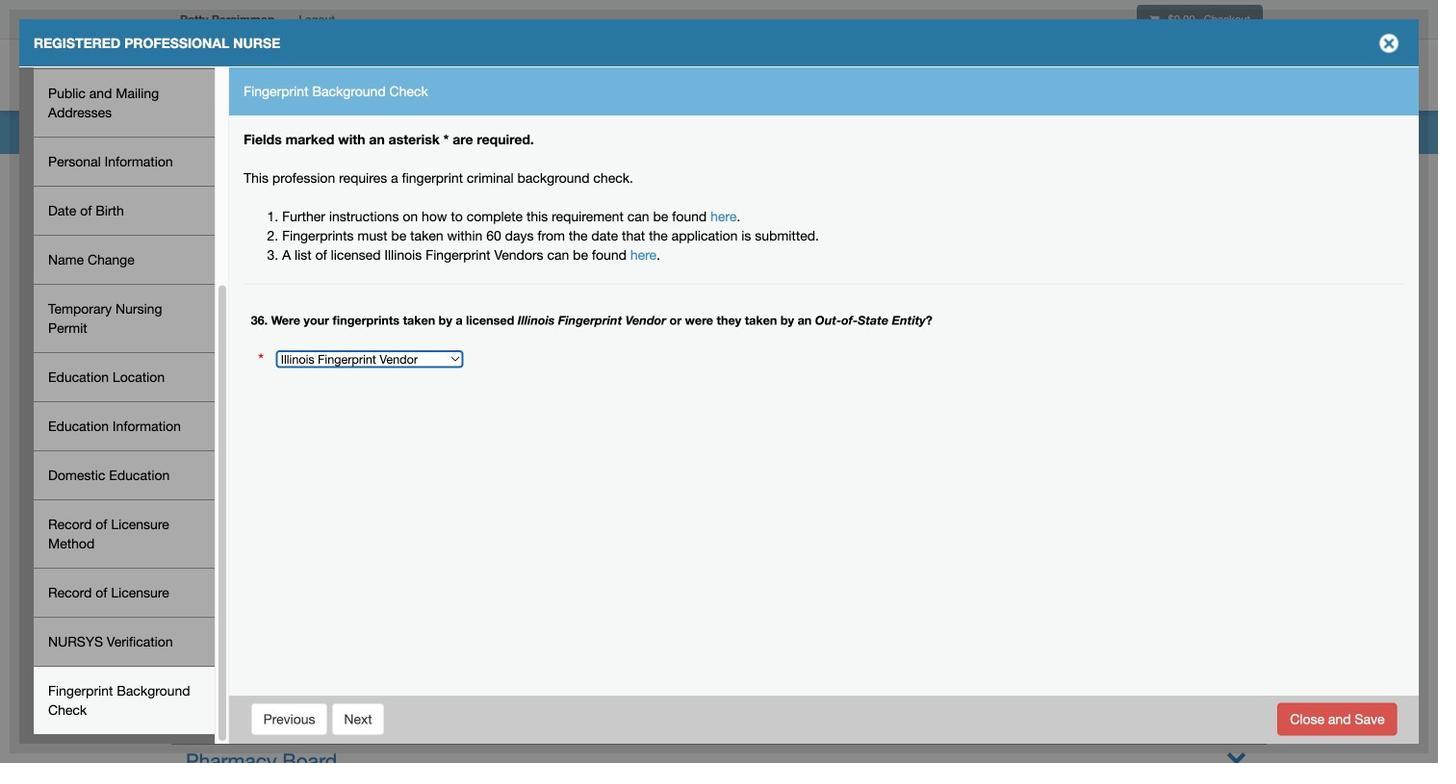 Task type: describe. For each thing, give the bounding box(es) containing it.
close window image
[[1374, 28, 1405, 59]]

illinois department of financial and professional regulation image
[[170, 43, 609, 105]]



Task type: vqa. For each thing, say whether or not it's contained in the screenshot.
Close Window image
yes



Task type: locate. For each thing, give the bounding box(es) containing it.
chevron down image
[[1227, 747, 1247, 763]]

None button
[[251, 703, 328, 736], [332, 703, 385, 736], [1278, 703, 1397, 736], [251, 703, 328, 736], [332, 703, 385, 736], [1278, 703, 1397, 736]]

shopping cart image
[[1150, 14, 1160, 25]]

chevron down image
[[1227, 684, 1247, 704]]



